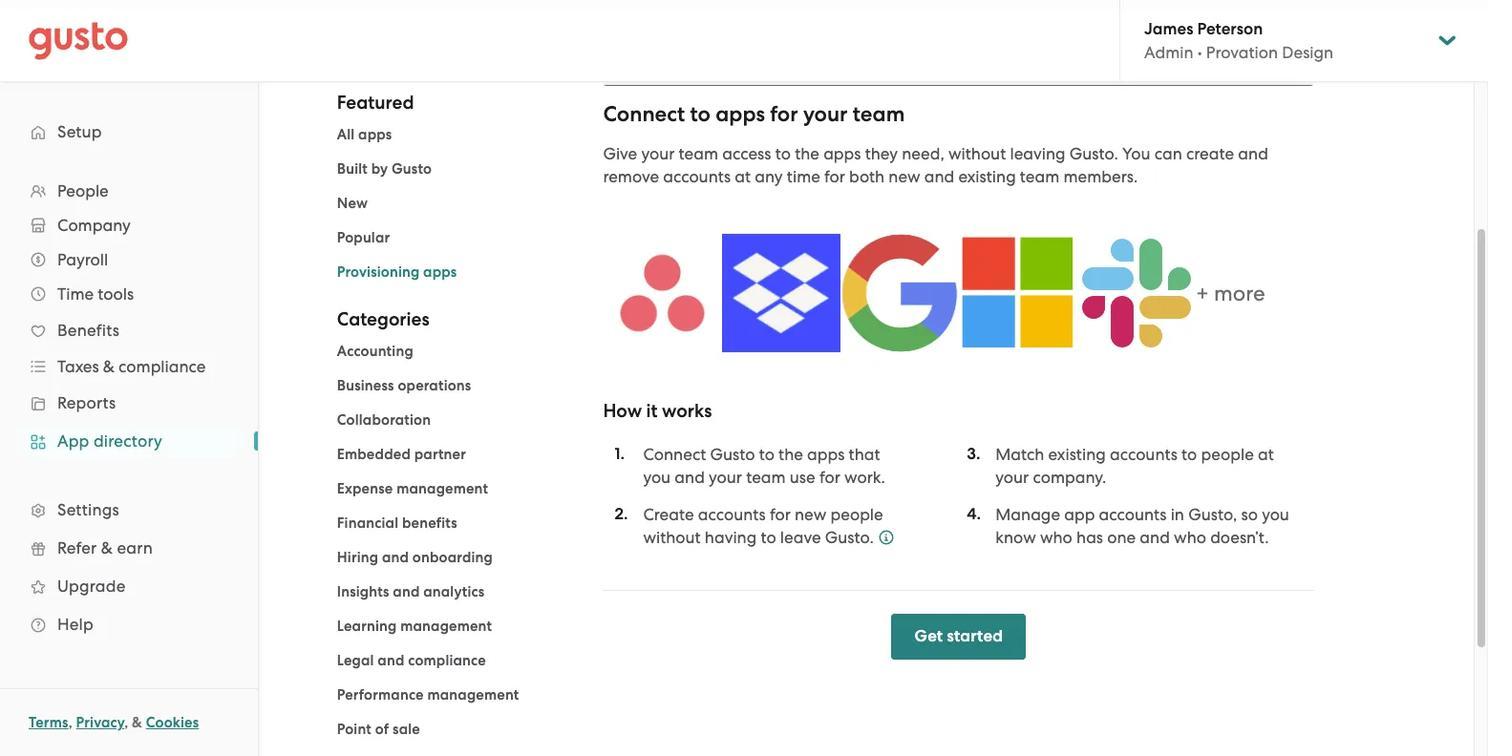 Task type: vqa. For each thing, say whether or not it's contained in the screenshot.
Benefits link
yes



Task type: locate. For each thing, give the bounding box(es) containing it.
business operations
[[337, 377, 471, 395]]

to inside connect gusto to the apps that you and your team use for work.
[[759, 445, 775, 465]]

1 vertical spatial &
[[101, 539, 113, 558]]

compliance for taxes & compliance
[[119, 357, 206, 376]]

existing
[[959, 167, 1016, 186], [1049, 445, 1106, 465]]

get started
[[915, 627, 1003, 647]]

1 horizontal spatial new
[[889, 167, 921, 186]]

all
[[337, 126, 355, 143]]

new
[[889, 167, 921, 186], [795, 506, 827, 525]]

+
[[1196, 281, 1209, 306]]

payroll
[[57, 250, 108, 269]]

peterson
[[1198, 19, 1263, 39]]

gusto. left 'module__icon___go7vc'
[[825, 529, 874, 548]]

doesn't.
[[1211, 529, 1269, 548]]

taxes & compliance button
[[19, 350, 239, 384]]

refer & earn link
[[19, 531, 239, 566]]

module__icon___go7vc image
[[879, 530, 894, 546]]

existing down leaving
[[959, 167, 1016, 186]]

accounting link
[[337, 343, 414, 360]]

0 vertical spatial people
[[1202, 445, 1254, 465]]

benefits link
[[19, 313, 239, 348]]

gusto. inside give your team access to the apps they need, without leaving gusto. you can create and remove accounts at any time for both new and existing team members.
[[1070, 144, 1119, 163]]

accounts down access
[[663, 167, 731, 186]]

at up doesn't. at the bottom right of the page
[[1258, 445, 1274, 465]]

people inside match existing accounts to people at your company.
[[1202, 445, 1254, 465]]

1 vertical spatial new
[[795, 506, 827, 525]]

1 vertical spatial gusto.
[[825, 529, 874, 548]]

your up remove on the top
[[642, 144, 675, 163]]

people up 'module__icon___go7vc'
[[831, 506, 884, 525]]

benefits
[[57, 321, 120, 340]]

1 vertical spatial you
[[1262, 506, 1290, 525]]

you inside manage app accounts in gusto, so you know who has one and who doesn't.
[[1262, 506, 1290, 525]]

for inside give your team access to the apps they need, without leaving gusto. you can create and remove accounts at any time for both new and existing team members.
[[825, 167, 845, 186]]

sale
[[393, 721, 420, 739]]

at inside match existing accounts to people at your company.
[[1258, 445, 1274, 465]]

apps up use on the bottom right
[[807, 445, 845, 465]]

compliance
[[119, 357, 206, 376], [408, 653, 486, 670]]

&
[[103, 357, 115, 376], [101, 539, 113, 558], [132, 715, 142, 732]]

accounts inside manage app accounts in gusto, so you know who has one and who doesn't.
[[1099, 506, 1167, 525]]

1 horizontal spatial gusto.
[[1070, 144, 1119, 163]]

1 vertical spatial connect
[[643, 445, 706, 465]]

1 vertical spatial compliance
[[408, 653, 486, 670]]

accounts up having
[[698, 506, 766, 525]]

1 vertical spatial management
[[400, 618, 492, 635]]

1 vertical spatial people
[[831, 506, 884, 525]]

connect inside connect gusto to the apps that you and your team use for work.
[[643, 445, 706, 465]]

1 vertical spatial gusto
[[710, 445, 755, 465]]

without down create
[[643, 529, 701, 548]]

built
[[337, 161, 368, 178]]

1 vertical spatial the
[[779, 445, 803, 465]]

0 horizontal spatial without
[[643, 529, 701, 548]]

& right "taxes"
[[103, 357, 115, 376]]

for inside connect gusto to the apps that you and your team use for work.
[[820, 468, 841, 487]]

gusto.
[[1070, 144, 1119, 163], [825, 529, 874, 548]]

1 horizontal spatial compliance
[[408, 653, 486, 670]]

0 vertical spatial without
[[949, 144, 1006, 163]]

apps right provisioning
[[423, 264, 457, 281]]

people
[[1202, 445, 1254, 465], [831, 506, 884, 525]]

directory
[[94, 432, 162, 451]]

0 vertical spatial new
[[889, 167, 921, 186]]

your up having
[[709, 468, 742, 487]]

accounts
[[663, 167, 731, 186], [1110, 445, 1178, 465], [698, 506, 766, 525], [1099, 506, 1167, 525]]

design
[[1282, 43, 1334, 62]]

your inside connect gusto to the apps that you and your team use for work.
[[709, 468, 742, 487]]

1 horizontal spatial you
[[1262, 506, 1290, 525]]

you right so
[[1262, 506, 1290, 525]]

you for manage app accounts in gusto, so you know who has one and who doesn't.
[[1262, 506, 1290, 525]]

connect up give
[[603, 101, 685, 127]]

earn
[[117, 539, 153, 558]]

compliance inside taxes & compliance dropdown button
[[119, 357, 206, 376]]

people up gusto,
[[1202, 445, 1254, 465]]

taxes & compliance
[[57, 357, 206, 376]]

business operations link
[[337, 377, 471, 395]]

1 horizontal spatial ,
[[124, 715, 128, 732]]

your down match
[[996, 468, 1029, 487]]

gusto. up members.
[[1070, 144, 1119, 163]]

compliance up performance management
[[408, 653, 486, 670]]

and down need,
[[925, 167, 955, 186]]

1 vertical spatial at
[[1258, 445, 1274, 465]]

gusto inside connect gusto to the apps that you and your team use for work.
[[710, 445, 755, 465]]

accounts up the in
[[1110, 445, 1178, 465]]

0 vertical spatial compliance
[[119, 357, 206, 376]]

terms
[[29, 715, 68, 732]]

insights
[[337, 584, 389, 601]]

accounts inside match existing accounts to people at your company.
[[1110, 445, 1178, 465]]

0 horizontal spatial compliance
[[119, 357, 206, 376]]

you up create
[[643, 468, 671, 487]]

and inside manage app accounts in gusto, so you know who has one and who doesn't.
[[1140, 529, 1170, 548]]

payroll button
[[19, 243, 239, 277]]

existing up company.
[[1049, 445, 1106, 465]]

benefits
[[402, 515, 457, 532]]

1 horizontal spatial people
[[1202, 445, 1254, 465]]

apps inside connect gusto to the apps that you and your team use for work.
[[807, 445, 845, 465]]

accounts up one
[[1099, 506, 1167, 525]]

without right need,
[[949, 144, 1006, 163]]

get
[[915, 627, 943, 647]]

0 horizontal spatial gusto
[[392, 161, 432, 178]]

the up use on the bottom right
[[779, 445, 803, 465]]

and up learning management link in the left of the page
[[393, 584, 420, 601]]

, left cookies
[[124, 715, 128, 732]]

gusto navigation element
[[0, 82, 258, 675]]

expense management
[[337, 481, 488, 498]]

point of sale
[[337, 721, 420, 739]]

remove
[[603, 167, 659, 186]]

to
[[690, 101, 711, 127], [776, 144, 791, 163], [759, 445, 775, 465], [1182, 445, 1198, 465], [761, 529, 776, 548]]

at
[[735, 167, 751, 186], [1258, 445, 1274, 465]]

apps
[[716, 101, 765, 127], [358, 126, 392, 143], [824, 144, 861, 163], [423, 264, 457, 281], [807, 445, 845, 465]]

0 vertical spatial &
[[103, 357, 115, 376]]

0 vertical spatial existing
[[959, 167, 1016, 186]]

for right the time
[[825, 167, 845, 186]]

0 horizontal spatial ,
[[68, 715, 72, 732]]

list
[[337, 123, 575, 284], [0, 174, 258, 644], [337, 340, 575, 757], [615, 443, 910, 550], [967, 443, 1304, 550]]

management down analytics
[[400, 618, 492, 635]]

create accounts for new people without having to leave gusto.
[[643, 506, 884, 548]]

, left privacy link
[[68, 715, 72, 732]]

that
[[849, 445, 880, 465]]

gusto right by
[[392, 161, 432, 178]]

team inside connect gusto to the apps that you and your team use for work.
[[746, 468, 786, 487]]

management down partner
[[397, 481, 488, 498]]

people inside the create accounts for new people without having to leave gusto.
[[831, 506, 884, 525]]

0 horizontal spatial gusto.
[[825, 529, 874, 548]]

0 horizontal spatial existing
[[959, 167, 1016, 186]]

legal and compliance link
[[337, 653, 486, 670]]

it
[[646, 400, 658, 422]]

2 vertical spatial management
[[428, 687, 519, 704]]

+ more
[[1196, 281, 1266, 306]]

embedded
[[337, 446, 411, 463]]

time tools button
[[19, 277, 239, 311]]

& for compliance
[[103, 357, 115, 376]]

0 vertical spatial gusto.
[[1070, 144, 1119, 163]]

connect down 'works'
[[643, 445, 706, 465]]

gusto
[[392, 161, 432, 178], [710, 445, 755, 465]]

team left use on the bottom right
[[746, 468, 786, 487]]

and right create
[[1239, 144, 1269, 163]]

home image
[[29, 21, 128, 60]]

gusto down 'works'
[[710, 445, 755, 465]]

for up leave at the right of page
[[770, 506, 791, 525]]

1 who from the left
[[1040, 529, 1073, 548]]

0 vertical spatial at
[[735, 167, 751, 186]]

the
[[795, 144, 820, 163], [779, 445, 803, 465]]

for
[[770, 101, 798, 127], [825, 167, 845, 186], [820, 468, 841, 487], [770, 506, 791, 525]]

0 vertical spatial management
[[397, 481, 488, 498]]

1 horizontal spatial existing
[[1049, 445, 1106, 465]]

app directory link
[[19, 424, 239, 459]]

& inside dropdown button
[[103, 357, 115, 376]]

leave
[[780, 529, 821, 548]]

can
[[1155, 144, 1183, 163]]

and right legal
[[378, 653, 405, 670]]

None search field
[[603, 44, 1315, 86]]

operations
[[398, 377, 471, 395]]

0 horizontal spatial you
[[643, 468, 671, 487]]

management for expense management
[[397, 481, 488, 498]]

and right one
[[1140, 529, 1170, 548]]

legal and compliance
[[337, 653, 486, 670]]

& for earn
[[101, 539, 113, 558]]

new down need,
[[889, 167, 921, 186]]

the inside connect gusto to the apps that you and your team use for work.
[[779, 445, 803, 465]]

apps inside give your team access to the apps they need, without leaving gusto. you can create and remove accounts at any time for both new and existing team members.
[[824, 144, 861, 163]]

0 vertical spatial gusto
[[392, 161, 432, 178]]

new
[[337, 195, 368, 212]]

team left access
[[679, 144, 719, 163]]

who down app
[[1040, 529, 1073, 548]]

compliance down benefits link
[[119, 357, 206, 376]]

0 horizontal spatial who
[[1040, 529, 1073, 548]]

time
[[57, 285, 94, 304]]

your up the time
[[803, 101, 848, 127]]

0 vertical spatial you
[[643, 468, 671, 487]]

app
[[57, 432, 89, 451]]

at down access
[[735, 167, 751, 186]]

2 who from the left
[[1174, 529, 1207, 548]]

who down the in
[[1174, 529, 1207, 548]]

apps up the both
[[824, 144, 861, 163]]

you inside connect gusto to the apps that you and your team use for work.
[[643, 468, 671, 487]]

management down legal and compliance link
[[428, 687, 519, 704]]

create
[[1187, 144, 1235, 163]]

list containing accounting
[[337, 340, 575, 757]]

1 horizontal spatial gusto
[[710, 445, 755, 465]]

1 vertical spatial without
[[643, 529, 701, 548]]

partner
[[414, 446, 466, 463]]

0 horizontal spatial people
[[831, 506, 884, 525]]

hiring and onboarding
[[337, 549, 493, 567]]

0 horizontal spatial new
[[795, 506, 827, 525]]

help
[[57, 615, 94, 634]]

members.
[[1064, 167, 1138, 186]]

work.
[[845, 468, 886, 487]]

1 horizontal spatial without
[[949, 144, 1006, 163]]

and up create
[[675, 468, 705, 487]]

learning management link
[[337, 618, 492, 635]]

0 vertical spatial the
[[795, 144, 820, 163]]

collaboration
[[337, 412, 431, 429]]

new up leave at the right of page
[[795, 506, 827, 525]]

without
[[949, 144, 1006, 163], [643, 529, 701, 548]]

1 horizontal spatial who
[[1174, 529, 1207, 548]]

financial benefits
[[337, 515, 457, 532]]

& left earn
[[101, 539, 113, 558]]

both
[[849, 167, 885, 186]]

connect for connect gusto to the apps that you and your team use for work.
[[643, 445, 706, 465]]

the up the time
[[795, 144, 820, 163]]

existing inside match existing accounts to people at your company.
[[1049, 445, 1106, 465]]

1 vertical spatial existing
[[1049, 445, 1106, 465]]

2 vertical spatial &
[[132, 715, 142, 732]]

hiring and onboarding link
[[337, 549, 493, 567]]

asana logo image
[[603, 234, 722, 353]]

0 horizontal spatial at
[[735, 167, 751, 186]]

0 vertical spatial connect
[[603, 101, 685, 127]]

& left cookies
[[132, 715, 142, 732]]

for right use on the bottom right
[[820, 468, 841, 487]]

1 horizontal spatial at
[[1258, 445, 1274, 465]]

provation
[[1207, 43, 1278, 62]]

apps up access
[[716, 101, 765, 127]]

refer & earn
[[57, 539, 153, 558]]



Task type: describe. For each thing, give the bounding box(es) containing it.
connect gusto to the apps that you and your team use for work.
[[643, 445, 886, 487]]

new inside give your team access to the apps they need, without leaving gusto. you can create and remove accounts at any time for both new and existing team members.
[[889, 167, 921, 186]]

team down leaving
[[1020, 167, 1060, 186]]

featured
[[337, 92, 414, 114]]

reports link
[[19, 386, 239, 420]]

embedded partner
[[337, 446, 466, 463]]

provisioning
[[337, 264, 420, 281]]

use
[[790, 468, 816, 487]]

leaving
[[1010, 144, 1066, 163]]

App Search field
[[603, 44, 1315, 86]]

for inside the create accounts for new people without having to leave gusto.
[[770, 506, 791, 525]]

new inside the create accounts for new people without having to leave gusto.
[[795, 506, 827, 525]]

company.
[[1033, 468, 1107, 487]]

having
[[705, 529, 757, 548]]

management for learning management
[[400, 618, 492, 635]]

list containing connect gusto to the apps that you and your team use for work.
[[615, 443, 910, 550]]

people
[[57, 182, 109, 201]]

performance
[[337, 687, 424, 704]]

gusto,
[[1189, 506, 1238, 525]]

help link
[[19, 608, 239, 642]]

admin
[[1145, 43, 1194, 62]]

expense management link
[[337, 481, 488, 498]]

of
[[375, 721, 389, 739]]

all apps link
[[337, 126, 392, 143]]

company button
[[19, 208, 239, 243]]

create
[[643, 506, 694, 525]]

refer
[[57, 539, 97, 558]]

manage app accounts in gusto, so you know who has one and who doesn't.
[[996, 506, 1290, 548]]

google workspace logo image
[[841, 234, 959, 353]]

you for connect gusto to the apps that you and your team use for work.
[[643, 468, 671, 487]]

connect for connect to apps for your team
[[603, 101, 685, 127]]

learning
[[337, 618, 397, 635]]

gusto. inside the create accounts for new people without having to leave gusto.
[[825, 529, 874, 548]]

at inside give your team access to the apps they need, without leaving gusto. you can create and remove accounts at any time for both new and existing team members.
[[735, 167, 751, 186]]

people button
[[19, 174, 239, 208]]

to inside the create accounts for new people without having to leave gusto.
[[761, 529, 776, 548]]

cookies
[[146, 715, 199, 732]]

you
[[1123, 144, 1151, 163]]

accounts inside the create accounts for new people without having to leave gusto.
[[698, 506, 766, 525]]

accounting
[[337, 343, 414, 360]]

has
[[1077, 529, 1104, 548]]

settings link
[[19, 493, 239, 527]]

embedded partner link
[[337, 446, 466, 463]]

time tools
[[57, 285, 134, 304]]

built by gusto
[[337, 161, 432, 178]]

for up access
[[770, 101, 798, 127]]

match
[[996, 445, 1045, 465]]

reports
[[57, 394, 116, 413]]

and down "financial benefits"
[[382, 549, 409, 567]]

people for to
[[1202, 445, 1254, 465]]

performance management link
[[337, 687, 519, 704]]

popular link
[[337, 229, 390, 247]]

setup
[[57, 122, 102, 141]]

the inside give your team access to the apps they need, without leaving gusto. you can create and remove accounts at any time for both new and existing team members.
[[795, 144, 820, 163]]

taxes
[[57, 357, 99, 376]]

insights and analytics link
[[337, 584, 485, 601]]

learning management
[[337, 618, 492, 635]]

provisioning apps link
[[337, 264, 457, 281]]

how it works
[[603, 400, 712, 422]]

privacy link
[[76, 715, 124, 732]]

compliance for legal and compliance
[[408, 653, 486, 670]]

connect to apps for your team
[[603, 101, 905, 127]]

existing inside give your team access to the apps they need, without leaving gusto. you can create and remove accounts at any time for both new and existing team members.
[[959, 167, 1016, 186]]

legal
[[337, 653, 374, 670]]

popular
[[337, 229, 390, 247]]

in
[[1171, 506, 1185, 525]]

hiring
[[337, 549, 379, 567]]

insights and analytics
[[337, 584, 485, 601]]

one
[[1108, 529, 1136, 548]]

list containing match existing accounts to people at your company.
[[967, 443, 1304, 550]]

and inside connect gusto to the apps that you and your team use for work.
[[675, 468, 705, 487]]

microsoft 365 logo image
[[959, 234, 1078, 353]]

time
[[787, 167, 821, 186]]

without inside the create accounts for new people without having to leave gusto.
[[643, 529, 701, 548]]

without inside give your team access to the apps they need, without leaving gusto. you can create and remove accounts at any time for both new and existing team members.
[[949, 144, 1006, 163]]

match existing accounts to people at your company.
[[996, 445, 1274, 487]]

they
[[865, 144, 898, 163]]

get started button
[[892, 615, 1026, 660]]

app directory
[[57, 432, 162, 451]]

management for performance management
[[428, 687, 519, 704]]

access
[[722, 144, 772, 163]]

built by gusto link
[[337, 161, 432, 178]]

point
[[337, 721, 372, 739]]

started
[[947, 627, 1003, 647]]

privacy
[[76, 715, 124, 732]]

new link
[[337, 195, 368, 212]]

list containing all apps
[[337, 123, 575, 284]]

•
[[1198, 43, 1203, 62]]

people for new
[[831, 506, 884, 525]]

to inside give your team access to the apps they need, without leaving gusto. you can create and remove accounts at any time for both new and existing team members.
[[776, 144, 791, 163]]

your inside give your team access to the apps they need, without leaving gusto. you can create and remove accounts at any time for both new and existing team members.
[[642, 144, 675, 163]]

manage
[[996, 506, 1061, 525]]

know
[[996, 529, 1036, 548]]

to inside match existing accounts to people at your company.
[[1182, 445, 1198, 465]]

analytics
[[423, 584, 485, 601]]

1 , from the left
[[68, 715, 72, 732]]

business
[[337, 377, 394, 395]]

list containing people
[[0, 174, 258, 644]]

by
[[371, 161, 388, 178]]

slack logo image
[[1078, 234, 1196, 353]]

all apps
[[337, 126, 392, 143]]

apps right all
[[358, 126, 392, 143]]

your inside match existing accounts to people at your company.
[[996, 468, 1029, 487]]

tools
[[98, 285, 134, 304]]

more
[[1214, 281, 1266, 306]]

2 , from the left
[[124, 715, 128, 732]]

setup link
[[19, 115, 239, 149]]

give your team access to the apps they need, without leaving gusto. you can create and remove accounts at any time for both new and existing team members.
[[603, 144, 1269, 186]]

upgrade link
[[19, 569, 239, 604]]

how
[[603, 400, 642, 422]]

james
[[1145, 19, 1194, 39]]

dropbox logo image
[[722, 234, 841, 353]]

team up 'they'
[[853, 101, 905, 127]]

accounts inside give your team access to the apps they need, without leaving gusto. you can create and remove accounts at any time for both new and existing team members.
[[663, 167, 731, 186]]



